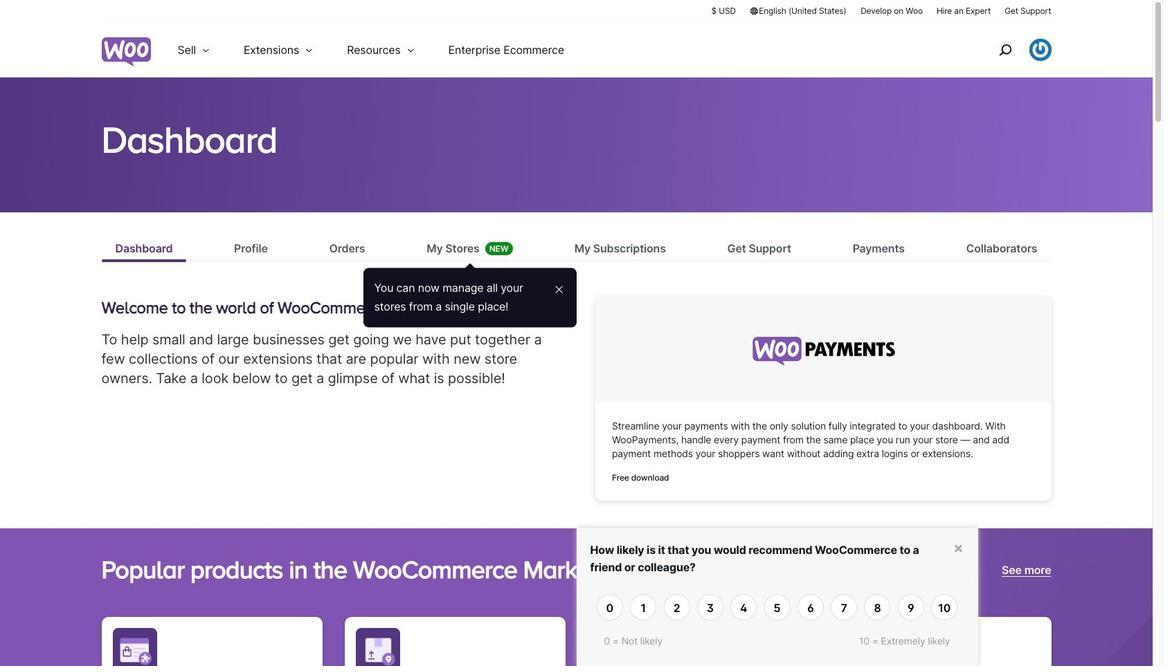 Task type: locate. For each thing, give the bounding box(es) containing it.
service navigation menu element
[[969, 27, 1052, 72]]



Task type: describe. For each thing, give the bounding box(es) containing it.
search image
[[994, 39, 1016, 61]]

close tooltip image
[[551, 282, 568, 299]]

open account menu image
[[1030, 39, 1052, 61]]



Task type: vqa. For each thing, say whether or not it's contained in the screenshot.
the topmost Woocommerce
no



